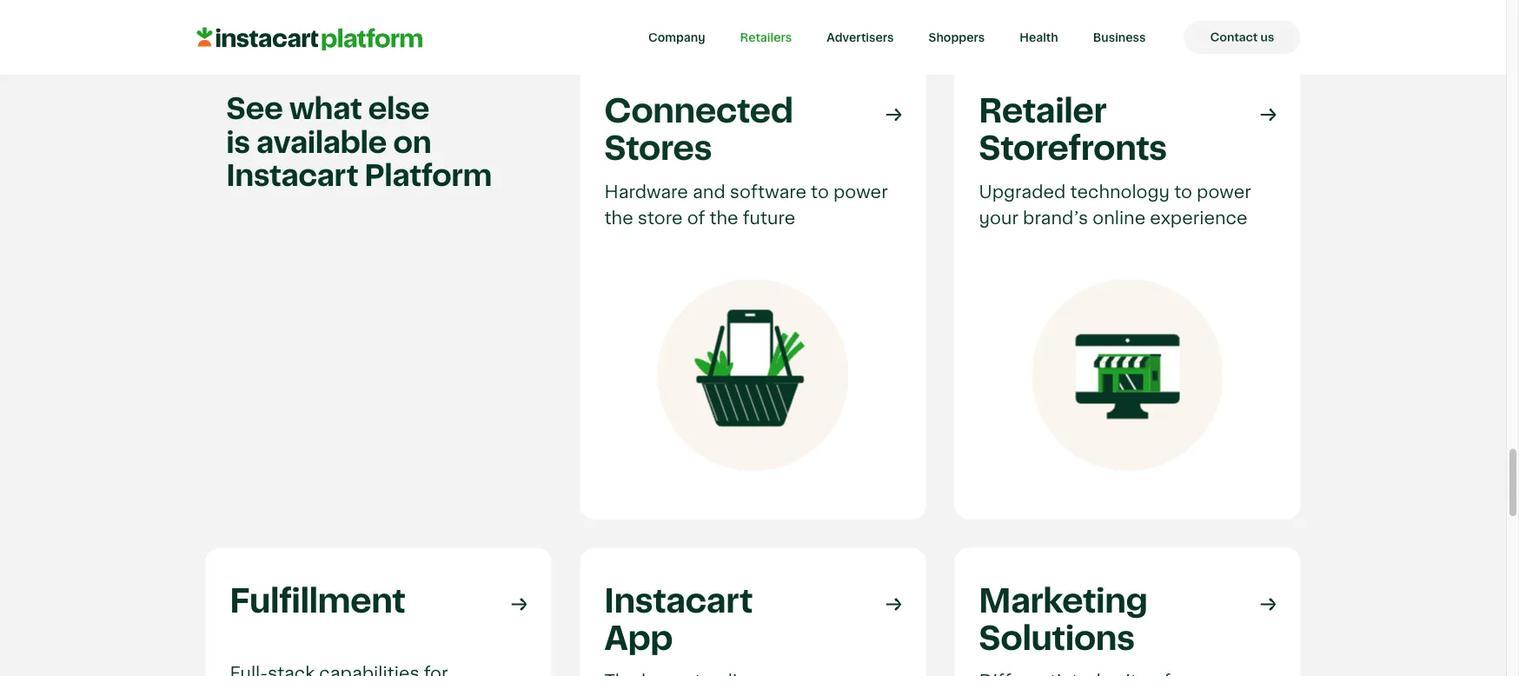 Task type: vqa. For each thing, say whether or not it's contained in the screenshot.
Instacart inside THE 'SEE WHAT ELSE IS AVAILABLE ON INSTACART PLATFORM'
yes



Task type: locate. For each thing, give the bounding box(es) containing it.
to
[[811, 182, 829, 201], [1175, 182, 1193, 201]]

instacart
[[227, 161, 359, 191], [605, 584, 753, 618]]

solutions
[[979, 622, 1136, 656]]

0 horizontal spatial to
[[811, 182, 829, 201]]

fulfillment
[[230, 584, 406, 618]]

advertisers
[[827, 31, 894, 43]]

instacart down available
[[227, 161, 359, 191]]

to right software
[[811, 182, 829, 201]]

else
[[369, 94, 430, 125]]

retailers button
[[723, 21, 810, 54]]

1 horizontal spatial instacart
[[605, 584, 753, 618]]

to inside hardware and software to power the store of the future
[[811, 182, 829, 201]]

instacart up app
[[605, 584, 753, 618]]

app
[[605, 622, 673, 656]]

the right of
[[710, 208, 739, 227]]

1 power from the left
[[834, 182, 888, 201]]

storefronts
[[979, 132, 1168, 166]]

upgraded
[[979, 182, 1066, 201]]

the down hardware
[[605, 208, 634, 227]]

store
[[638, 208, 683, 227]]

1 to from the left
[[811, 182, 829, 201]]

the
[[605, 208, 634, 227], [710, 208, 739, 227]]

brand's
[[1023, 208, 1089, 227]]

upgraded technology to power your brand's online experience
[[979, 182, 1252, 227]]

0 vertical spatial instacart
[[227, 161, 359, 191]]

health button
[[1003, 21, 1076, 54]]

us
[[1261, 31, 1275, 43]]

online
[[1093, 208, 1146, 227]]

software
[[730, 182, 807, 201]]

what
[[290, 94, 362, 125]]

power
[[834, 182, 888, 201], [1197, 182, 1252, 201]]

0 horizontal spatial instacart
[[227, 161, 359, 191]]

2 to from the left
[[1175, 182, 1193, 201]]

1 horizontal spatial power
[[1197, 182, 1252, 201]]

1 horizontal spatial the
[[710, 208, 739, 227]]

to up experience
[[1175, 182, 1193, 201]]

2 power from the left
[[1197, 182, 1252, 201]]

0 horizontal spatial the
[[605, 208, 634, 227]]

connected stores
[[605, 94, 794, 166]]

0 horizontal spatial power
[[834, 182, 888, 201]]

power inside hardware and software to power the store of the future
[[834, 182, 888, 201]]

hardware and software to power the store of the future
[[605, 182, 888, 227]]

and
[[693, 182, 726, 201]]

1 horizontal spatial to
[[1175, 182, 1193, 201]]

available
[[257, 127, 387, 158]]

marketing solutions link
[[979, 583, 1277, 676]]

fulfillment link
[[230, 583, 527, 676]]

retailers
[[740, 31, 792, 43]]



Task type: describe. For each thing, give the bounding box(es) containing it.
contact us link
[[1185, 21, 1301, 54]]

on
[[394, 127, 432, 158]]

retailer
[[979, 94, 1107, 129]]

business button
[[1076, 21, 1164, 54]]

1 the from the left
[[605, 208, 634, 227]]

2 the from the left
[[710, 208, 739, 227]]

business
[[1094, 31, 1146, 43]]

technology
[[1071, 182, 1170, 201]]

1 vertical spatial instacart
[[605, 584, 753, 618]]

instacart app link
[[605, 583, 902, 676]]

health
[[1020, 31, 1059, 43]]

connected
[[605, 94, 794, 129]]

see what else is available on instacart platform
[[227, 94, 492, 191]]

company
[[649, 31, 706, 43]]

experience
[[1151, 208, 1248, 227]]

instacart app
[[605, 584, 753, 656]]

marketing
[[979, 584, 1148, 618]]

advertisers button
[[810, 21, 912, 54]]

company button
[[631, 21, 723, 54]]

stores
[[605, 132, 712, 166]]

instacart inside see what else is available on instacart platform
[[227, 161, 359, 191]]

of
[[687, 208, 705, 227]]

future
[[743, 208, 796, 227]]

see
[[227, 94, 283, 125]]

power inside upgraded technology to power your brand's online experience
[[1197, 182, 1252, 201]]

contact
[[1211, 31, 1258, 43]]

platform
[[365, 161, 492, 191]]

contact us
[[1211, 31, 1275, 43]]

retailer storefronts
[[979, 94, 1168, 166]]

is
[[227, 127, 250, 158]]

marketing solutions
[[979, 584, 1148, 656]]

shoppers
[[929, 31, 985, 43]]

shoppers button
[[912, 21, 1003, 54]]

to inside upgraded technology to power your brand's online experience
[[1175, 182, 1193, 201]]

hardware
[[605, 182, 689, 201]]

your
[[979, 208, 1019, 227]]



